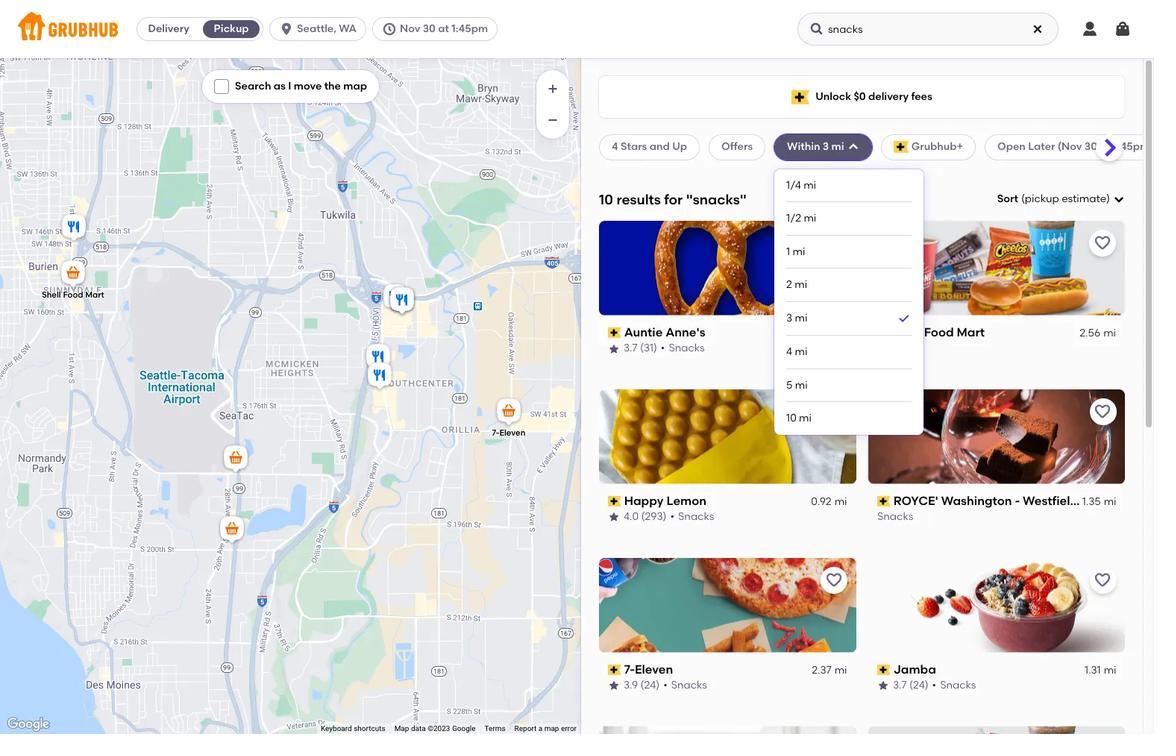 Task type: vqa. For each thing, say whether or not it's contained in the screenshot.
Seattle, on the left top of the page
yes



Task type: locate. For each thing, give the bounding box(es) containing it.
1 horizontal spatial 4
[[787, 346, 793, 358]]

subscription pass image for royce' washington - westfield southcenter 
[[877, 496, 891, 507]]

1 (24) from the left
[[641, 679, 660, 692]]

0 horizontal spatial at
[[438, 22, 449, 35]]

1 vertical spatial 3.7
[[893, 679, 907, 692]]

None field
[[998, 192, 1126, 207]]

7-
[[492, 428, 499, 438], [625, 663, 635, 677]]

0 horizontal spatial 1.35
[[813, 327, 832, 340]]

save this restaurant button
[[821, 230, 848, 257], [1090, 230, 1117, 257], [1090, 398, 1117, 425], [821, 567, 848, 594], [1090, 567, 1117, 594]]

1 vertical spatial food
[[925, 325, 954, 339]]

auntie
[[625, 325, 663, 339]]

up
[[673, 141, 688, 153]]

unlock $0 delivery fees
[[816, 90, 933, 103]]

snacks right '3.9 (24)'
[[672, 679, 708, 692]]

at
[[438, 22, 449, 35], [1101, 141, 1112, 153]]

10 down 5 at the bottom of page
[[787, 412, 797, 425]]

1 horizontal spatial subscription pass image
[[877, 496, 891, 507]]

grubhub plus flag logo image left grubhub+
[[894, 141, 909, 153]]

1 horizontal spatial 10
[[787, 412, 797, 425]]

and
[[650, 141, 670, 153]]

10
[[599, 191, 614, 208], [787, 412, 797, 425]]

1 horizontal spatial at
[[1101, 141, 1112, 153]]

food right check icon
[[925, 325, 954, 339]]

map right "a" at the bottom
[[545, 725, 559, 733]]

10 left the results
[[599, 191, 614, 208]]

subscription pass image
[[608, 328, 622, 338], [877, 328, 891, 338], [608, 665, 622, 675], [877, 665, 891, 675]]

3.7 for auntie anne's
[[624, 342, 638, 355]]

0 horizontal spatial grubhub plus flag logo image
[[792, 90, 810, 104]]

10 for 10 mi
[[787, 412, 797, 425]]

royce'
[[894, 494, 939, 508]]

1 vertical spatial 4
[[787, 346, 793, 358]]

0 vertical spatial shell food mart
[[41, 291, 104, 300]]

svg image
[[1082, 20, 1100, 38], [279, 22, 294, 37], [1032, 23, 1044, 35], [217, 82, 226, 91], [848, 141, 860, 153], [1114, 193, 1126, 205]]

0 horizontal spatial svg image
[[382, 22, 397, 37]]

pickup button
[[200, 17, 263, 41]]

subscription pass image left happy
[[608, 496, 622, 507]]

(24) right "3.9"
[[641, 679, 660, 692]]

star icon image for happy
[[608, 512, 620, 524]]

7 eleven image
[[494, 396, 524, 429]]

0 horizontal spatial 10
[[599, 191, 614, 208]]

shell food mart image
[[58, 258, 88, 291]]

3.7 (24)
[[893, 679, 929, 692]]

1 horizontal spatial 7-eleven
[[625, 663, 673, 677]]

3.7 left (31) on the top right
[[624, 342, 638, 355]]

0 vertical spatial 30
[[423, 22, 436, 35]]

at left 1:45pm)
[[1101, 141, 1112, 153]]

jamba image
[[380, 282, 410, 315]]

• snacks down lemon
[[671, 511, 715, 523]]

subscription pass image for 7-
[[608, 665, 622, 675]]

list box containing 1/4 mi
[[787, 169, 912, 435]]

grubhub plus flag logo image
[[792, 90, 810, 104], [894, 141, 909, 153]]

mart right check icon
[[957, 325, 985, 339]]

shell food mart inside map region
[[41, 291, 104, 300]]

subscription pass image for happy lemon
[[608, 496, 622, 507]]

3 inside 3 mi option
[[787, 312, 793, 325]]

7-eleven
[[492, 428, 525, 438], [625, 663, 673, 677]]

0 vertical spatial food
[[63, 291, 83, 300]]

mart
[[85, 291, 104, 300], [957, 325, 985, 339]]

3.7
[[624, 342, 638, 355], [893, 679, 907, 692]]

snacks down anne's on the right top
[[669, 342, 705, 355]]

1.35 mi
[[813, 327, 848, 340], [1082, 496, 1117, 508]]

grubhub plus flag logo image left unlock
[[792, 90, 810, 104]]

4 for 4 mi
[[787, 346, 793, 358]]

1.35 for auntie anne's
[[813, 327, 832, 340]]

0 horizontal spatial save this restaurant image
[[825, 234, 843, 252]]

star icon image for auntie
[[608, 343, 620, 355]]

subscription pass image
[[608, 496, 622, 507], [877, 496, 891, 507]]

1 vertical spatial map
[[545, 725, 559, 733]]

2 (24) from the left
[[910, 679, 929, 692]]

save this restaurant button for food
[[1090, 230, 1117, 257]]

0 horizontal spatial food
[[63, 291, 83, 300]]

• snacks right '3.9 (24)'
[[664, 679, 708, 692]]

1 vertical spatial 7-eleven
[[625, 663, 673, 677]]

i
[[288, 80, 291, 93]]

5 mi
[[787, 379, 808, 392]]

1 vertical spatial 3
[[787, 312, 793, 325]]

mart inside map region
[[85, 291, 104, 300]]

30 right (nov
[[1085, 141, 1098, 153]]

0 horizontal spatial shell food mart
[[41, 291, 104, 300]]

0 vertical spatial mart
[[85, 291, 104, 300]]

1 vertical spatial 10
[[787, 412, 797, 425]]

star icon image left 3.7 (31)
[[608, 343, 620, 355]]

1 horizontal spatial shell
[[894, 325, 922, 339]]

save this restaurant image for royce' washington - westfield southcenter 
[[1094, 403, 1112, 421]]

0 vertical spatial 1.35 mi
[[813, 327, 848, 340]]

0 horizontal spatial 30
[[423, 22, 436, 35]]

1 horizontal spatial grubhub plus flag logo image
[[894, 141, 909, 153]]

subscription pass image for shell
[[877, 328, 891, 338]]

3
[[823, 141, 829, 153], [787, 312, 793, 325]]

1 subscription pass image from the left
[[608, 496, 622, 507]]

save this restaurant image
[[1094, 234, 1112, 252], [825, 571, 843, 589], [1094, 571, 1112, 589]]

sea tac marathon image
[[221, 443, 250, 476]]

3 down 2
[[787, 312, 793, 325]]

• right (31) on the top right
[[661, 342, 665, 355]]

• snacks for eleven
[[664, 679, 708, 692]]

1 horizontal spatial mart
[[957, 325, 985, 339]]

1 vertical spatial 1.35
[[1082, 496, 1101, 508]]

at inside the nov 30 at 1:45pm button
[[438, 22, 449, 35]]

list box
[[787, 169, 912, 435]]

map
[[344, 80, 367, 93], [545, 725, 559, 733]]

(24) down jamba
[[910, 679, 929, 692]]

at left 1:45pm
[[438, 22, 449, 35]]

1 horizontal spatial 1.35
[[1082, 496, 1101, 508]]

0 horizontal spatial mart
[[85, 291, 104, 300]]

1
[[787, 245, 791, 258]]

google image
[[4, 715, 53, 734]]

star icon image
[[608, 343, 620, 355], [608, 512, 620, 524], [608, 680, 620, 692], [877, 680, 889, 692]]

snacks down lemon
[[679, 511, 715, 523]]

0 horizontal spatial shell
[[41, 291, 61, 300]]

0 horizontal spatial 7-eleven
[[492, 428, 525, 438]]

0 vertical spatial at
[[438, 22, 449, 35]]

star icon image for 7-
[[608, 680, 620, 692]]

0.92
[[812, 496, 832, 508]]

washington
[[941, 494, 1012, 508]]

0 vertical spatial 4
[[612, 141, 619, 153]]

search
[[235, 80, 271, 93]]

7-eleven inside map region
[[492, 428, 525, 438]]

4 left stars
[[612, 141, 619, 153]]

snacks right 3.7 (24)
[[940, 679, 976, 692]]

• snacks
[[661, 342, 705, 355], [671, 511, 715, 523], [664, 679, 708, 692], [932, 679, 976, 692]]

1.35
[[813, 327, 832, 340], [1082, 496, 1101, 508]]

4.0 (293)
[[624, 511, 667, 523]]

subscription pass image left royce'
[[877, 496, 891, 507]]

• down happy lemon
[[671, 511, 675, 523]]

4 stars and up
[[612, 141, 688, 153]]

0 vertical spatial 7-
[[492, 428, 499, 438]]

1 horizontal spatial (24)
[[910, 679, 929, 692]]

nov 30 at 1:45pm
[[400, 22, 488, 35]]

0 horizontal spatial map
[[344, 80, 367, 93]]

star icon image left "3.9"
[[608, 680, 620, 692]]

1/4
[[787, 179, 802, 192]]

4 up 5 at the bottom of page
[[787, 346, 793, 358]]

map data ©2023 google
[[395, 725, 476, 733]]

report a map error link
[[515, 725, 577, 733]]

pickup
[[214, 22, 249, 35]]

eleven
[[499, 428, 525, 438], [635, 663, 673, 677]]

5
[[787, 379, 793, 392]]

30 right nov
[[423, 22, 436, 35]]

1 horizontal spatial 30
[[1085, 141, 1098, 153]]

3 right within
[[823, 141, 829, 153]]

1.35 mi for auntie anne's
[[813, 327, 848, 340]]

svg image inside seattle, wa button
[[279, 22, 294, 37]]

save this restaurant button for eleven
[[821, 567, 848, 594]]

0 vertical spatial 1.35
[[813, 327, 832, 340]]

0 vertical spatial save this restaurant image
[[825, 234, 843, 252]]

extramile logo image
[[868, 727, 1126, 734]]

food
[[63, 291, 83, 300], [925, 325, 954, 339]]

0 horizontal spatial 7-
[[492, 428, 499, 438]]

auntie anne's image
[[387, 285, 417, 318]]

0 horizontal spatial 3.7
[[624, 342, 638, 355]]

• snacks for lemon
[[671, 511, 715, 523]]

1 horizontal spatial 1.35 mi
[[1082, 496, 1117, 508]]

food down pierro bakery icon
[[63, 291, 83, 300]]

1 vertical spatial save this restaurant image
[[1094, 403, 1112, 421]]

save this restaurant image
[[825, 234, 843, 252], [1094, 403, 1112, 421]]

open
[[998, 141, 1026, 153]]

Search for food, convenience, alcohol... search field
[[798, 13, 1059, 46]]

0 vertical spatial grubhub plus flag logo image
[[792, 90, 810, 104]]

sort
[[998, 193, 1019, 205]]

4
[[612, 141, 619, 153], [787, 346, 793, 358]]

1 vertical spatial shell
[[894, 325, 922, 339]]

nothing bundt cakes logo image
[[599, 727, 857, 734]]

3.7 down jamba
[[893, 679, 907, 692]]

1 vertical spatial 1.35 mi
[[1082, 496, 1117, 508]]

wa
[[339, 22, 357, 35]]

0 vertical spatial shell
[[41, 291, 61, 300]]

2.56
[[1080, 327, 1101, 340]]

0 vertical spatial 3.7
[[624, 342, 638, 355]]

0 horizontal spatial eleven
[[499, 428, 525, 438]]

0 vertical spatial 7-eleven
[[492, 428, 525, 438]]

1 vertical spatial shell food mart
[[894, 325, 985, 339]]

royce' washington - westfield southcenter mall logo image
[[868, 389, 1126, 484]]

2 subscription pass image from the left
[[877, 496, 891, 507]]

1 horizontal spatial save this restaurant image
[[1094, 403, 1112, 421]]

svg image
[[1114, 20, 1132, 38], [382, 22, 397, 37], [810, 22, 825, 37]]

pierro bakery image
[[59, 212, 88, 245]]

1 horizontal spatial food
[[925, 325, 954, 339]]

• snacks down anne's on the right top
[[661, 342, 705, 355]]

shell food mart
[[41, 291, 104, 300], [894, 325, 985, 339]]

map right the
[[344, 80, 367, 93]]

0 horizontal spatial 4
[[612, 141, 619, 153]]

google
[[452, 725, 476, 733]]

the
[[324, 80, 341, 93]]

1 horizontal spatial 3
[[823, 141, 829, 153]]

1 vertical spatial grubhub plus flag logo image
[[894, 141, 909, 153]]

mi
[[832, 141, 845, 153], [804, 179, 817, 192], [804, 212, 817, 225], [793, 245, 806, 258], [795, 279, 808, 291], [795, 312, 808, 325], [835, 327, 848, 340], [1104, 327, 1117, 340], [795, 346, 808, 358], [796, 379, 808, 392], [800, 412, 812, 425], [835, 496, 848, 508], [1104, 496, 1117, 508], [835, 664, 848, 677], [1104, 664, 1117, 677]]

1 horizontal spatial map
[[545, 725, 559, 733]]

within
[[788, 141, 821, 153]]

• right 3.7 (24)
[[932, 679, 937, 692]]

star icon image left 4.0
[[608, 512, 620, 524]]

0 horizontal spatial (24)
[[641, 679, 660, 692]]

10 results for "snacks"
[[599, 191, 747, 208]]

• snacks for anne's
[[661, 342, 705, 355]]

• snacks down jamba
[[932, 679, 976, 692]]

report
[[515, 725, 537, 733]]

happy lemon image
[[363, 342, 393, 375]]

10 for 10 results for "snacks"
[[599, 191, 614, 208]]

• for lemon
[[671, 511, 675, 523]]

1 horizontal spatial 3.7
[[893, 679, 907, 692]]

1 vertical spatial at
[[1101, 141, 1112, 153]]

1.35 mi for royce' washington - westfield southcenter 
[[1082, 496, 1117, 508]]

0 horizontal spatial subscription pass image
[[608, 496, 622, 507]]

1 horizontal spatial eleven
[[635, 663, 673, 677]]

0 vertical spatial 10
[[599, 191, 614, 208]]

1 horizontal spatial 7-
[[625, 663, 635, 677]]

•
[[661, 342, 665, 355], [671, 511, 675, 523], [664, 679, 668, 692], [932, 679, 937, 692]]

• right '3.9 (24)'
[[664, 679, 668, 692]]

0 horizontal spatial 1.35 mi
[[813, 327, 848, 340]]

1.31 mi
[[1085, 664, 1117, 677]]

0 horizontal spatial 3
[[787, 312, 793, 325]]

0 vertical spatial eleven
[[499, 428, 525, 438]]

mart down pierro bakery icon
[[85, 291, 104, 300]]



Task type: describe. For each thing, give the bounding box(es) containing it.
7-eleven logo image
[[599, 558, 857, 653]]

check icon image
[[897, 311, 912, 326]]

2.37 mi
[[812, 664, 848, 677]]

1/2
[[787, 212, 802, 225]]

(24) for 7-eleven
[[641, 679, 660, 692]]

offers
[[722, 141, 753, 153]]

report a map error
[[515, 725, 577, 733]]

1:45pm)
[[1114, 141, 1154, 153]]

plus icon image
[[546, 81, 561, 96]]

0 vertical spatial map
[[344, 80, 367, 93]]

shell food mart logo image
[[868, 221, 1126, 316]]

3 mi
[[787, 312, 808, 325]]

(293)
[[642, 511, 667, 523]]

stars
[[621, 141, 647, 153]]

3.9 (24)
[[624, 679, 660, 692]]

results
[[617, 191, 661, 208]]

$0
[[854, 90, 866, 103]]

-
[[1015, 494, 1020, 508]]

grubhub+
[[912, 141, 964, 153]]

shell inside map region
[[41, 291, 61, 300]]

1 mi
[[787, 245, 806, 258]]

save this restaurant image for food
[[1094, 234, 1112, 252]]

terms link
[[485, 725, 506, 733]]

happy lemon
[[625, 494, 707, 508]]

0.92 mi
[[812, 496, 848, 508]]

4.0
[[624, 511, 639, 523]]

1 horizontal spatial svg image
[[810, 22, 825, 37]]

save this restaurant image for eleven
[[825, 571, 843, 589]]

nothing bundt cakes image
[[365, 361, 394, 393]]

delivery
[[869, 90, 909, 103]]

grubhub plus flag logo image for unlock $0 delivery fees
[[792, 90, 810, 104]]

1 vertical spatial eleven
[[635, 663, 673, 677]]

keyboard
[[321, 725, 352, 733]]

7- inside map region
[[492, 428, 499, 438]]

2
[[787, 279, 793, 291]]

within 3 mi
[[788, 141, 845, 153]]

auntie anne's
[[625, 325, 706, 339]]

seattle,
[[297, 22, 337, 35]]

10 mi
[[787, 412, 812, 425]]

move
[[294, 80, 322, 93]]

sort ( pickup estimate )
[[998, 193, 1111, 205]]

1:45pm
[[452, 22, 488, 35]]

as
[[274, 80, 286, 93]]

)
[[1107, 193, 1111, 205]]

extramile image
[[217, 514, 247, 547]]

jamba logo image
[[868, 558, 1126, 653]]

1/4 mi
[[787, 179, 817, 192]]

delivery
[[148, 22, 189, 35]]

30 inside the nov 30 at 1:45pm button
[[423, 22, 436, 35]]

star icon image left 3.7 (24)
[[877, 680, 889, 692]]

(nov
[[1058, 141, 1083, 153]]

search as i move the map
[[235, 80, 367, 93]]

(
[[1022, 193, 1025, 205]]

royce' washington - westfield southcenter 
[[894, 494, 1155, 508]]

nov 30 at 1:45pm button
[[372, 17, 504, 41]]

(24) for jamba
[[910, 679, 929, 692]]

happy lemon logo image
[[599, 389, 857, 484]]

delivery button
[[137, 17, 200, 41]]

later
[[1029, 141, 1056, 153]]

keyboard shortcuts button
[[321, 724, 386, 734]]

southcenter
[[1081, 494, 1154, 508]]

2 mi
[[787, 279, 808, 291]]

eleven inside map region
[[499, 428, 525, 438]]

for
[[665, 191, 683, 208]]

error
[[561, 725, 577, 733]]

map region
[[0, 0, 602, 734]]

snacks for eleven
[[672, 679, 708, 692]]

anne's
[[666, 325, 706, 339]]

royce' washington - westfield southcenter mall image
[[387, 285, 417, 318]]

save this restaurant button for anne's
[[821, 230, 848, 257]]

1 vertical spatial 7-
[[625, 663, 635, 677]]

1 horizontal spatial shell food mart
[[894, 325, 985, 339]]

food inside map region
[[63, 291, 83, 300]]

4 mi
[[787, 346, 808, 358]]

4 for 4 stars and up
[[612, 141, 619, 153]]

3.7 for jamba
[[893, 679, 907, 692]]

• for anne's
[[661, 342, 665, 355]]

none field containing sort
[[998, 192, 1126, 207]]

westfield
[[1023, 494, 1078, 508]]

(31)
[[640, 342, 658, 355]]

1/2 mi
[[787, 212, 817, 225]]

2.37
[[812, 664, 832, 677]]

• for eleven
[[664, 679, 668, 692]]

svg image inside the nov 30 at 1:45pm button
[[382, 22, 397, 37]]

snacks down royce'
[[877, 511, 914, 523]]

fees
[[912, 90, 933, 103]]

save this restaurant button for washington
[[1090, 398, 1117, 425]]

mi inside option
[[795, 312, 808, 325]]

"snacks"
[[686, 191, 747, 208]]

jamba
[[894, 663, 936, 677]]

seattle, wa
[[297, 22, 357, 35]]

3.9
[[624, 679, 638, 692]]

data
[[411, 725, 426, 733]]

©2023
[[428, 725, 450, 733]]

pickup
[[1025, 193, 1060, 205]]

estimate
[[1062, 193, 1107, 205]]

open later (nov 30 at 1:45pm)
[[998, 141, 1154, 153]]

3 mi option
[[787, 302, 912, 336]]

shortcuts
[[354, 725, 386, 733]]

3.7 (31)
[[624, 342, 658, 355]]

1.31
[[1085, 664, 1101, 677]]

snacks for lemon
[[679, 511, 715, 523]]

nov
[[400, 22, 420, 35]]

keyboard shortcuts
[[321, 725, 386, 733]]

0 vertical spatial 3
[[823, 141, 829, 153]]

terms
[[485, 725, 506, 733]]

auntie anne's logo image
[[599, 221, 857, 316]]

1 vertical spatial mart
[[957, 325, 985, 339]]

minus icon image
[[546, 113, 561, 128]]

unlock
[[816, 90, 852, 103]]

happy
[[625, 494, 664, 508]]

2 horizontal spatial svg image
[[1114, 20, 1132, 38]]

seattle, wa button
[[270, 17, 372, 41]]

a
[[539, 725, 543, 733]]

2.56 mi
[[1080, 327, 1117, 340]]

1.35 for royce' washington - westfield southcenter 
[[1082, 496, 1101, 508]]

snacks for anne's
[[669, 342, 705, 355]]

save this restaurant image for auntie anne's
[[825, 234, 843, 252]]

subscription pass image for auntie
[[608, 328, 622, 338]]

1 vertical spatial 30
[[1085, 141, 1098, 153]]

map
[[395, 725, 409, 733]]

main navigation navigation
[[0, 0, 1155, 58]]

grubhub plus flag logo image for grubhub+
[[894, 141, 909, 153]]



